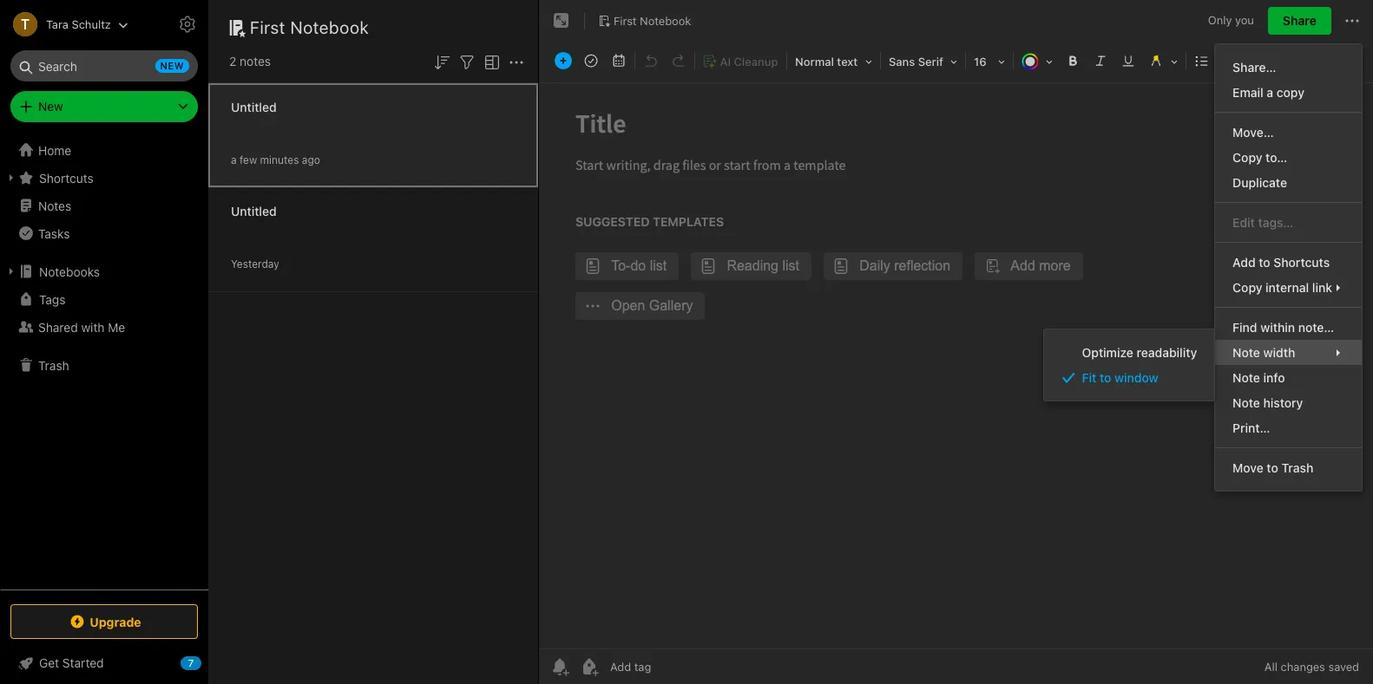 Task type: vqa. For each thing, say whether or not it's contained in the screenshot.
1st Copy from the top
yes



Task type: describe. For each thing, give the bounding box(es) containing it.
saved
[[1328, 660, 1359, 674]]

1 horizontal spatial more actions image
[[1342, 10, 1363, 31]]

tara
[[46, 17, 68, 31]]

note history link
[[1215, 391, 1362, 416]]

Insert field
[[550, 49, 576, 73]]

Search text field
[[23, 50, 186, 82]]

Sort options field
[[431, 50, 452, 73]]

more image
[[1276, 49, 1329, 73]]

1 horizontal spatial a
[[1267, 85, 1273, 100]]

optimize readability
[[1082, 345, 1197, 360]]

1 horizontal spatial shortcuts
[[1274, 255, 1330, 270]]

1 vertical spatial a
[[231, 153, 237, 166]]

dropdown list menu containing share…
[[1215, 55, 1362, 481]]

shared with me
[[38, 320, 125, 335]]

2 notes
[[229, 54, 271, 69]]

Help and Learning task checklist field
[[0, 650, 208, 678]]

yesterday
[[231, 257, 279, 270]]

normal
[[795, 55, 834, 69]]

expand note image
[[551, 10, 572, 31]]

tags
[[39, 292, 65, 307]]

email a copy
[[1233, 85, 1304, 100]]

move to trash
[[1233, 461, 1313, 476]]

0 horizontal spatial more actions image
[[506, 52, 527, 73]]

add filters image
[[457, 52, 477, 73]]

text
[[837, 55, 858, 69]]

7
[[188, 658, 194, 669]]

to…
[[1266, 150, 1287, 165]]

get
[[39, 656, 59, 671]]

checklist image
[[1245, 49, 1270, 73]]

get started
[[39, 656, 104, 671]]

within
[[1260, 320, 1295, 335]]

note info
[[1233, 371, 1285, 385]]

add a reminder image
[[549, 657, 570, 678]]

note…
[[1298, 320, 1334, 335]]

print… link
[[1215, 416, 1362, 441]]

a few minutes ago
[[231, 153, 320, 166]]

trash inside trash link
[[38, 358, 69, 373]]

width
[[1263, 345, 1295, 360]]

to for move
[[1267, 461, 1278, 476]]

all
[[1264, 660, 1278, 674]]

started
[[62, 656, 104, 671]]

to for fit
[[1100, 371, 1111, 385]]

new
[[160, 60, 184, 71]]

duplicate link
[[1215, 170, 1362, 195]]

only
[[1208, 13, 1232, 27]]

dropdown list menu containing optimize readability
[[1044, 340, 1214, 391]]

ago
[[302, 153, 320, 166]]

notebooks
[[39, 264, 100, 279]]

find within note…
[[1233, 320, 1334, 335]]

tasks button
[[0, 220, 207, 247]]

move…
[[1233, 125, 1274, 140]]

16
[[974, 55, 986, 69]]

note for note info
[[1233, 371, 1260, 385]]

Copy internal link field
[[1215, 275, 1362, 300]]

Font family field
[[883, 49, 963, 74]]

add to shortcuts
[[1233, 255, 1330, 270]]

email
[[1233, 85, 1263, 100]]

Account field
[[0, 7, 128, 42]]

first inside button
[[614, 14, 637, 27]]

changes
[[1281, 660, 1325, 674]]

history
[[1263, 396, 1303, 411]]

new
[[38, 99, 63, 114]]

Font color field
[[1015, 49, 1059, 74]]

you
[[1235, 13, 1254, 27]]

Heading level field
[[789, 49, 878, 74]]

tasks
[[38, 226, 70, 241]]

upgrade
[[90, 615, 141, 630]]

notes link
[[0, 192, 207, 220]]

fit to window
[[1082, 371, 1158, 385]]

notebooks link
[[0, 258, 207, 286]]

Font size field
[[968, 49, 1011, 74]]

settings image
[[177, 14, 198, 35]]

print…
[[1233, 421, 1270, 436]]

edit
[[1233, 215, 1255, 230]]

Note width field
[[1215, 340, 1362, 365]]

note history
[[1233, 396, 1303, 411]]

share…
[[1233, 60, 1276, 75]]

edit tags… link
[[1215, 210, 1362, 235]]

few
[[240, 153, 257, 166]]

bold image
[[1061, 49, 1085, 73]]

me
[[108, 320, 125, 335]]

underline image
[[1116, 49, 1140, 73]]

note width
[[1233, 345, 1295, 360]]

copy for copy internal link
[[1233, 280, 1262, 295]]

share
[[1283, 13, 1317, 28]]

schultz
[[72, 17, 111, 31]]

shortcuts button
[[0, 164, 207, 192]]

note for note history
[[1233, 396, 1260, 411]]

notebook inside button
[[640, 14, 691, 27]]



Task type: locate. For each thing, give the bounding box(es) containing it.
add
[[1233, 255, 1256, 270]]

1 copy from the top
[[1233, 150, 1262, 165]]

notebook
[[640, 14, 691, 27], [290, 17, 369, 37]]

numbered list image
[[1218, 49, 1242, 73]]

new button
[[10, 91, 198, 122]]

2 vertical spatial to
[[1267, 461, 1278, 476]]

sans
[[889, 55, 915, 69]]

0 vertical spatial untitled
[[231, 99, 277, 114]]

copy internal link
[[1233, 280, 1332, 295]]

0 horizontal spatial first
[[250, 17, 285, 37]]

to
[[1259, 255, 1270, 270], [1100, 371, 1111, 385], [1267, 461, 1278, 476]]

first up calendar event icon
[[614, 14, 637, 27]]

first notebook up calendar event icon
[[614, 14, 691, 27]]

copy to… link
[[1215, 145, 1362, 170]]

move
[[1233, 461, 1263, 476]]

0 horizontal spatial more actions field
[[506, 50, 527, 73]]

fit to window link
[[1044, 365, 1214, 391]]

0 vertical spatial to
[[1259, 255, 1270, 270]]

Add filters field
[[457, 50, 477, 73]]

1 vertical spatial trash
[[1281, 461, 1313, 476]]

copy
[[1277, 85, 1304, 100]]

notes
[[240, 54, 271, 69]]

home
[[38, 143, 71, 158]]

copy for copy to…
[[1233, 150, 1262, 165]]

new search field
[[23, 50, 189, 82]]

fit
[[1082, 371, 1096, 385]]

tree containing home
[[0, 136, 208, 589]]

0 horizontal spatial notebook
[[290, 17, 369, 37]]

window
[[1114, 371, 1158, 385]]

shortcuts inside button
[[39, 171, 94, 185]]

2 vertical spatial note
[[1233, 396, 1260, 411]]

to right add
[[1259, 255, 1270, 270]]

0 horizontal spatial shortcuts
[[39, 171, 94, 185]]

shortcuts
[[39, 171, 94, 185], [1274, 255, 1330, 270]]

Note Editor text field
[[539, 83, 1373, 649]]

with
[[81, 320, 105, 335]]

normal text
[[795, 55, 858, 69]]

first notebook up notes
[[250, 17, 369, 37]]

shared
[[38, 320, 78, 335]]

0 vertical spatial copy
[[1233, 150, 1262, 165]]

shortcuts up copy internal link field
[[1274, 255, 1330, 270]]

copy internal link link
[[1215, 275, 1362, 300]]

1 vertical spatial copy
[[1233, 280, 1262, 295]]

note inside "link"
[[1233, 371, 1260, 385]]

note left info
[[1233, 371, 1260, 385]]

0 vertical spatial a
[[1267, 85, 1273, 100]]

first notebook inside first notebook button
[[614, 14, 691, 27]]

optimize
[[1082, 345, 1133, 360]]

1 vertical spatial shortcuts
[[1274, 255, 1330, 270]]

untitled down 'few'
[[231, 204, 277, 218]]

0 vertical spatial shortcuts
[[39, 171, 94, 185]]

tags button
[[0, 286, 207, 313]]

0 vertical spatial note
[[1233, 345, 1260, 360]]

Add tag field
[[608, 660, 739, 675]]

copy inside field
[[1233, 280, 1262, 295]]

0 horizontal spatial dropdown list menu
[[1044, 340, 1214, 391]]

readability
[[1137, 345, 1197, 360]]

2
[[229, 54, 236, 69]]

0 vertical spatial more actions field
[[1342, 7, 1363, 35]]

1 horizontal spatial more actions field
[[1342, 7, 1363, 35]]

shortcuts down home
[[39, 171, 94, 185]]

internal
[[1266, 280, 1309, 295]]

2 untitled from the top
[[231, 204, 277, 218]]

1 vertical spatial note
[[1233, 371, 1260, 385]]

note down find
[[1233, 345, 1260, 360]]

0 vertical spatial more actions image
[[1342, 10, 1363, 31]]

note inside menu item
[[1233, 345, 1260, 360]]

0 horizontal spatial a
[[231, 153, 237, 166]]

to inside 'link'
[[1267, 461, 1278, 476]]

1 horizontal spatial trash
[[1281, 461, 1313, 476]]

More actions field
[[1342, 7, 1363, 35], [506, 50, 527, 73]]

click to collapse image
[[202, 653, 215, 673]]

tags…
[[1258, 215, 1293, 230]]

1 horizontal spatial first
[[614, 14, 637, 27]]

shared with me link
[[0, 313, 207, 341]]

tree
[[0, 136, 208, 589]]

task image
[[579, 49, 603, 73]]

to right fit on the bottom right of the page
[[1100, 371, 1111, 385]]

Highlight field
[[1142, 49, 1184, 74]]

note width menu item
[[1215, 340, 1362, 365]]

2 copy from the top
[[1233, 280, 1262, 295]]

note window element
[[539, 0, 1373, 685]]

note
[[1233, 345, 1260, 360], [1233, 371, 1260, 385], [1233, 396, 1260, 411]]

move to trash link
[[1215, 456, 1362, 481]]

1 note from the top
[[1233, 345, 1260, 360]]

first up notes
[[250, 17, 285, 37]]

a left 'few'
[[231, 153, 237, 166]]

1 horizontal spatial notebook
[[640, 14, 691, 27]]

calendar event image
[[607, 49, 631, 73]]

first
[[614, 14, 637, 27], [250, 17, 285, 37]]

to right move
[[1267, 461, 1278, 476]]

1 vertical spatial to
[[1100, 371, 1111, 385]]

1 horizontal spatial first notebook
[[614, 14, 691, 27]]

1 vertical spatial more actions field
[[506, 50, 527, 73]]

to for add
[[1259, 255, 1270, 270]]

move… link
[[1215, 120, 1362, 145]]

1 untitled from the top
[[231, 99, 277, 114]]

first notebook
[[614, 14, 691, 27], [250, 17, 369, 37]]

trash down 'print…' 'link'
[[1281, 461, 1313, 476]]

a left copy on the top
[[1267, 85, 1273, 100]]

2 note from the top
[[1233, 371, 1260, 385]]

dropdown list menu
[[1215, 55, 1362, 481], [1044, 340, 1214, 391]]

only you
[[1208, 13, 1254, 27]]

View options field
[[477, 50, 503, 73]]

duplicate
[[1233, 175, 1287, 190]]

trash
[[38, 358, 69, 373], [1281, 461, 1313, 476]]

info
[[1263, 371, 1285, 385]]

edit tags…
[[1233, 215, 1293, 230]]

expand notebooks image
[[4, 265, 18, 279]]

email a copy link
[[1215, 80, 1362, 105]]

more actions image right 'view options' 'field'
[[506, 52, 527, 73]]

copy down move…
[[1233, 150, 1262, 165]]

copy down add
[[1233, 280, 1262, 295]]

minutes
[[260, 153, 299, 166]]

optimize readability link
[[1044, 340, 1214, 365]]

1 horizontal spatial dropdown list menu
[[1215, 55, 1362, 481]]

trash down shared
[[38, 358, 69, 373]]

find
[[1233, 320, 1257, 335]]

find within note… link
[[1215, 315, 1362, 340]]

share button
[[1268, 7, 1331, 35]]

trash inside move to trash 'link'
[[1281, 461, 1313, 476]]

upgrade button
[[10, 605, 198, 640]]

more actions image right share button
[[1342, 10, 1363, 31]]

sans serif
[[889, 55, 943, 69]]

bulleted list image
[[1190, 49, 1214, 73]]

all changes saved
[[1264, 660, 1359, 674]]

0 horizontal spatial trash
[[38, 358, 69, 373]]

note width link
[[1215, 340, 1362, 365]]

more actions image
[[1342, 10, 1363, 31], [506, 52, 527, 73]]

add to shortcuts link
[[1215, 250, 1362, 275]]

notes
[[38, 198, 71, 213]]

tara schultz
[[46, 17, 111, 31]]

untitled down notes
[[231, 99, 277, 114]]

1 vertical spatial more actions image
[[506, 52, 527, 73]]

trash link
[[0, 351, 207, 379]]

1 vertical spatial untitled
[[231, 204, 277, 218]]

more actions field right 'view options' 'field'
[[506, 50, 527, 73]]

add tag image
[[579, 657, 600, 678]]

3 note from the top
[[1233, 396, 1260, 411]]

more actions field right share button
[[1342, 7, 1363, 35]]

untitled
[[231, 99, 277, 114], [231, 204, 277, 218]]

home link
[[0, 136, 208, 164]]

serif
[[918, 55, 943, 69]]

note info link
[[1215, 365, 1362, 391]]

copy
[[1233, 150, 1262, 165], [1233, 280, 1262, 295]]

note up print…
[[1233, 396, 1260, 411]]

copy to…
[[1233, 150, 1287, 165]]

note for note width
[[1233, 345, 1260, 360]]

0 horizontal spatial first notebook
[[250, 17, 369, 37]]

0 vertical spatial trash
[[38, 358, 69, 373]]

first notebook button
[[592, 9, 697, 33]]

share… link
[[1215, 55, 1362, 80]]

italic image
[[1088, 49, 1113, 73]]



